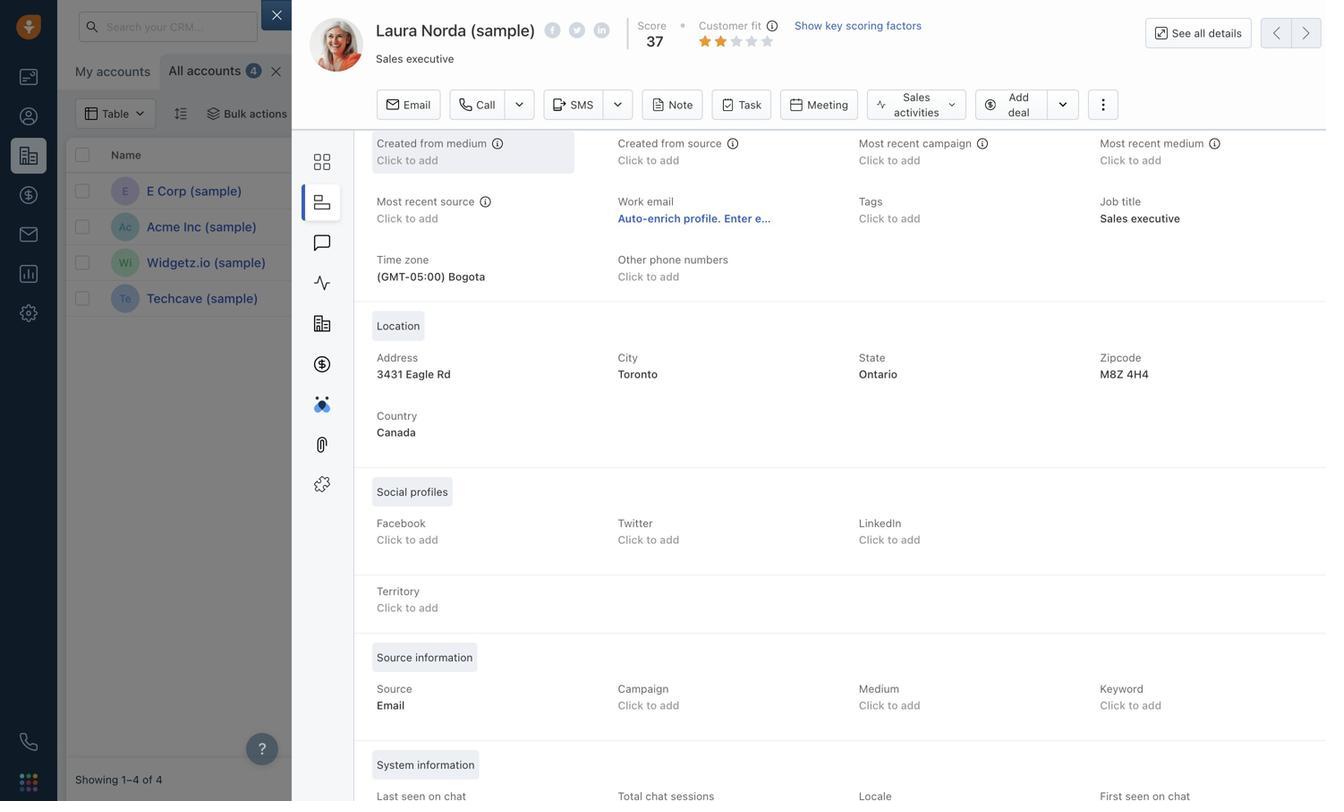 Task type: describe. For each thing, give the bounding box(es) containing it.
location
[[377, 320, 420, 332]]

call link
[[450, 90, 504, 120]]

e for e corp (sample)
[[147, 184, 154, 198]]

source for created from source
[[688, 137, 722, 150]]

click inside linkedin click to add
[[859, 534, 885, 546]]

sales for sales activities
[[903, 91, 931, 103]]

4 inside all accounts 4
[[250, 64, 257, 77]]

to inside other phone numbers click to add
[[647, 270, 657, 283]]

+ for $ 3,200
[[881, 292, 888, 305]]

37
[[647, 33, 664, 50]]

19266520001
[[1149, 290, 1220, 303]]

$ 3,200
[[612, 290, 664, 307]]

send email image
[[1149, 20, 1162, 34]]

click to add for most recent campaign
[[859, 154, 921, 166]]

37 button
[[642, 33, 664, 50]]

2 horizontal spatial accounts
[[375, 64, 429, 79]]

(sample) up techcave (sample)
[[214, 255, 266, 270]]

most recent campaign
[[859, 137, 972, 150]]

$ for $ 100
[[612, 218, 621, 235]]

$ for $ 0
[[612, 182, 621, 199]]

task for $ 3,200
[[914, 292, 935, 305]]

to inside twitter click to add
[[647, 534, 657, 546]]

all accounts 4
[[169, 63, 257, 78]]

press space to select this row. row containing techcave (sample)
[[66, 281, 335, 317]]

from for medium
[[420, 137, 444, 150]]

19266343001 link
[[1149, 217, 1220, 236]]

linkedin click to add
[[859, 517, 921, 546]]

+ add task for $ 100
[[881, 221, 935, 233]]

nelson for $ 3,200
[[791, 292, 826, 305]]

filter by
[[330, 107, 372, 120]]

to inside medium click to add
[[888, 699, 898, 712]]

container_wx8msf4aqz5i3rn1 image
[[751, 292, 764, 305]]

all
[[169, 63, 184, 78]]

show key scoring factors
[[795, 19, 922, 32]]

created for created from medium
[[377, 137, 417, 150]]

all
[[1195, 27, 1206, 39]]

bulk
[[224, 107, 247, 120]]

toronto
[[618, 368, 658, 380]]

medium for created from medium
[[447, 137, 487, 150]]

customer
[[699, 19, 748, 32]]

e corp (sample) link
[[147, 182, 242, 200]]

most recent source
[[377, 195, 475, 208]]

call
[[476, 98, 496, 111]]

phone
[[1149, 149, 1183, 161]]

add inside keyword click to add
[[1142, 699, 1162, 712]]

0 vertical spatial executive
[[406, 52, 454, 65]]

0 horizontal spatial email
[[647, 195, 674, 208]]

state ontario
[[859, 351, 898, 380]]

inc
[[184, 219, 201, 234]]

add inside add deal
[[1009, 91, 1029, 103]]

source for email
[[377, 683, 412, 695]]

task
[[739, 98, 762, 111]]

click inside other phone numbers click to add
[[618, 270, 644, 283]]

press space to select this row. row containing $ 0
[[335, 174, 1318, 209]]

grid containing $ 0
[[66, 136, 1318, 758]]

to inside territory click to add
[[406, 602, 416, 614]]

numbers
[[684, 253, 729, 266]]

next
[[881, 149, 905, 161]]

country canada
[[377, 409, 417, 439]]

add inside twitter click to add
[[660, 534, 680, 546]]

laura
[[376, 21, 417, 40]]

e for e
[[122, 185, 129, 197]]

country
[[377, 409, 417, 422]]

click to add for created from medium
[[377, 154, 438, 166]]

05:00)
[[410, 270, 446, 283]]

most for most recent campaign
[[859, 137, 884, 150]]

show key scoring factors link
[[795, 18, 922, 51]]

bogota
[[448, 270, 485, 283]]

website
[[478, 149, 521, 161]]

my for my accounts
[[75, 64, 93, 79]]

my territory accounts
[[302, 64, 429, 79]]

0 horizontal spatial 4
[[156, 773, 163, 786]]

1 horizontal spatial email
[[755, 212, 784, 225]]

score 37
[[638, 19, 667, 50]]

source email
[[377, 683, 412, 712]]

l image
[[345, 213, 373, 241]]

0 vertical spatial + click to add
[[478, 185, 548, 197]]

widgetz.io
[[147, 255, 210, 270]]

other
[[618, 253, 647, 266]]

j image
[[345, 248, 373, 277]]

job title sales executive
[[1100, 195, 1181, 225]]

twitter
[[618, 517, 653, 529]]

freshworks switcher image
[[20, 774, 38, 792]]

zone
[[405, 253, 429, 266]]

techcave (sample) link
[[147, 290, 258, 307]]

state
[[859, 351, 886, 364]]

sales for sales executive
[[376, 52, 403, 65]]

ends
[[882, 21, 905, 32]]

showing 1–4 of 4
[[75, 773, 163, 786]]

linkedin
[[859, 517, 902, 529]]

+ add task for $ 0
[[881, 185, 935, 197]]

add inside linkedin click to add
[[901, 534, 921, 546]]

19266520001 link
[[1149, 289, 1220, 308]]

container_wx8msf4aqz5i3rn1 image inside bulk actions button
[[207, 107, 220, 120]]

bulk actions
[[224, 107, 287, 120]]

$ 0
[[612, 182, 634, 199]]

other phone numbers click to add
[[618, 253, 729, 283]]

twitter circled image
[[569, 21, 585, 40]]

details
[[1209, 27, 1243, 39]]

(sample) for laura norda (sample)
[[470, 21, 536, 40]]

meeting button
[[781, 90, 859, 120]]

(sample) for e corp (sample)
[[190, 184, 242, 198]]

activity
[[908, 149, 947, 161]]

keyword click to add
[[1100, 683, 1162, 712]]

canada
[[377, 426, 416, 439]]

work email auto-enrich profile. enter email
[[618, 195, 784, 225]]

sampletechcave.com
[[478, 292, 585, 305]]

21
[[919, 21, 930, 32]]

3431
[[377, 368, 403, 380]]

next activity
[[881, 149, 947, 161]]

1 horizontal spatial container_wx8msf4aqz5i3rn1 image
[[751, 221, 764, 233]]

+ for $ 0
[[881, 185, 888, 197]]

score
[[638, 19, 667, 32]]

add for $ 3,200
[[891, 292, 911, 305]]

to inside tags click to add
[[888, 212, 898, 225]]

(sample) for acme inc (sample)
[[205, 219, 257, 234]]

most for most recent medium
[[1100, 137, 1126, 150]]

created from source
[[618, 137, 722, 150]]

te
[[119, 292, 131, 305]]

add for $ 100
[[891, 221, 911, 233]]

keyword
[[1100, 683, 1144, 695]]

contacts
[[387, 149, 433, 161]]

to inside linkedin click to add
[[888, 534, 898, 546]]

(sample) down 'widgetz.io (sample)' link
[[206, 291, 258, 306]]

add inside tags click to add
[[901, 212, 921, 225]]

1–4
[[121, 773, 139, 786]]

your trial ends in 21 days
[[837, 21, 954, 32]]

system information
[[377, 759, 475, 771]]

open
[[612, 149, 640, 161]]

nelson for $ 100
[[791, 221, 826, 233]]

medium for most recent medium
[[1164, 137, 1204, 150]]

address 3431 eagle rd
[[377, 351, 451, 380]]

days
[[933, 21, 954, 32]]

facebook click to add
[[377, 517, 438, 546]]

social profiles
[[377, 485, 448, 498]]

campaign
[[923, 137, 972, 150]]

email inside source email
[[377, 699, 405, 712]]

recent for campaign
[[888, 137, 920, 150]]

facebook
[[377, 517, 426, 529]]

phone
[[650, 253, 681, 266]]

zipcode
[[1100, 351, 1142, 364]]

information for source information
[[415, 651, 473, 664]]

$ for $ 3,200
[[612, 290, 621, 307]]

to inside "facebook click to add"
[[406, 534, 416, 546]]

laura norda (sample)
[[376, 21, 536, 40]]

sampletechcave.com link
[[478, 292, 585, 305]]

press space to select this row. row containing $ 100
[[335, 209, 1318, 245]]

press space to select this row. row containing acme inc (sample)
[[66, 209, 335, 245]]



Task type: vqa. For each thing, say whether or not it's contained in the screenshot.
Techcave
yes



Task type: locate. For each thing, give the bounding box(es) containing it.
ben nelson right "enter"
[[768, 221, 826, 233]]

2 ben from the top
[[768, 292, 788, 305]]

1 + add task from the top
[[881, 185, 935, 197]]

1 horizontal spatial executive
[[1131, 212, 1181, 225]]

1 vertical spatial container_wx8msf4aqz5i3rn1 image
[[751, 221, 764, 233]]

+ click to add
[[478, 185, 548, 197], [1015, 292, 1085, 305]]

my for my territory accounts
[[302, 64, 320, 79]]

0 vertical spatial 4
[[250, 64, 257, 77]]

0 horizontal spatial source
[[441, 195, 475, 208]]

add deal
[[1009, 91, 1030, 119]]

2 $ from the top
[[612, 218, 621, 235]]

click to add for most recent medium
[[1100, 154, 1162, 166]]

sms button
[[544, 90, 603, 120]]

to
[[406, 154, 416, 166], [647, 154, 657, 166], [888, 154, 898, 166], [1129, 154, 1140, 166], [516, 185, 526, 197], [406, 212, 416, 225], [888, 212, 898, 225], [647, 270, 657, 283], [1053, 292, 1063, 305], [406, 534, 416, 546], [647, 534, 657, 546], [888, 534, 898, 546], [406, 602, 416, 614], [647, 699, 657, 712], [888, 699, 898, 712], [1129, 699, 1140, 712]]

source
[[377, 651, 412, 664], [377, 683, 412, 695]]

$
[[612, 182, 621, 199], [612, 218, 621, 235], [612, 254, 621, 271], [612, 290, 621, 307]]

2 nelson from the top
[[791, 292, 826, 305]]

created up 0
[[618, 137, 658, 150]]

s image
[[345, 284, 373, 313]]

2 horizontal spatial most
[[1100, 137, 1126, 150]]

0 vertical spatial source
[[688, 137, 722, 150]]

container_wx8msf4aqz5i3rn1 image
[[207, 107, 220, 120], [751, 221, 764, 233]]

enter
[[724, 212, 752, 225]]

most left activity
[[859, 137, 884, 150]]

most for most recent source
[[377, 195, 402, 208]]

most left phone on the right of the page
[[1100, 137, 1126, 150]]

add
[[1009, 91, 1029, 103], [891, 185, 911, 197], [891, 221, 911, 233], [891, 292, 911, 305]]

accounts left all
[[96, 64, 151, 79]]

widgetz.io (sample) link
[[147, 254, 266, 272]]

0 vertical spatial task
[[914, 185, 935, 197]]

call button
[[450, 90, 504, 120]]

click inside territory click to add
[[377, 602, 403, 614]]

$ left '100'
[[612, 218, 621, 235]]

1 vertical spatial email
[[377, 699, 405, 712]]

recent for medium
[[1129, 137, 1161, 150]]

executive
[[406, 52, 454, 65], [1131, 212, 1181, 225]]

container_wx8msf4aqz5i3rn1 image left bulk
[[207, 107, 220, 120]]

phone element
[[11, 724, 47, 760]]

source for information
[[377, 651, 412, 664]]

1 $ from the top
[[612, 182, 621, 199]]

0
[[625, 182, 634, 199]]

click to add down most recent campaign
[[859, 154, 921, 166]]

add up the state ontario
[[891, 292, 911, 305]]

0 horizontal spatial accounts
[[96, 64, 151, 79]]

ontario
[[859, 368, 898, 380]]

3 $ from the top
[[612, 254, 621, 271]]

recent down contacts
[[405, 195, 438, 208]]

sales down 'laura'
[[376, 52, 403, 65]]

created for created from source
[[618, 137, 658, 150]]

recent for source
[[405, 195, 438, 208]]

information for system information
[[417, 759, 475, 771]]

2 vertical spatial task
[[914, 292, 935, 305]]

medium down call button
[[447, 137, 487, 150]]

0 vertical spatial ben
[[768, 221, 788, 233]]

information
[[415, 651, 473, 664], [417, 759, 475, 771]]

campaign click to add
[[618, 683, 680, 712]]

click inside medium click to add
[[859, 699, 885, 712]]

0 vertical spatial container_wx8msf4aqz5i3rn1 image
[[207, 107, 220, 120]]

1 horizontal spatial source
[[688, 137, 722, 150]]

add right tags
[[891, 185, 911, 197]]

0 horizontal spatial most
[[377, 195, 402, 208]]

cell
[[1275, 174, 1318, 209], [469, 209, 603, 244], [1275, 209, 1318, 244], [738, 245, 872, 280], [872, 245, 1006, 280], [1006, 245, 1140, 280], [1140, 245, 1275, 280], [1275, 245, 1318, 280], [1275, 281, 1318, 316]]

job
[[1100, 195, 1119, 208]]

in
[[908, 21, 916, 32]]

1 horizontal spatial accounts
[[187, 63, 241, 78]]

click inside tags click to add
[[859, 212, 885, 225]]

+ add task down tags
[[881, 221, 935, 233]]

accounts for my
[[96, 64, 151, 79]]

by
[[360, 107, 372, 120]]

add for $ 0
[[891, 185, 911, 197]]

ben nelson right container_wx8msf4aqz5i3rn1 icon
[[768, 292, 826, 305]]

wi
[[119, 256, 132, 269]]

j image
[[345, 177, 373, 205]]

show
[[795, 19, 823, 32]]

+ add task down next activity
[[881, 185, 935, 197]]

acme
[[147, 219, 180, 234]]

(sample)
[[470, 21, 536, 40], [190, 184, 242, 198], [205, 219, 257, 234], [214, 255, 266, 270], [206, 291, 258, 306]]

1 horizontal spatial recent
[[888, 137, 920, 150]]

acme inc (sample)
[[147, 219, 257, 234]]

(sample) left facebook circled icon
[[470, 21, 536, 40]]

$ 5,600
[[612, 254, 664, 271]]

your
[[837, 21, 859, 32]]

$ for $ 5,600
[[612, 254, 621, 271]]

5,600
[[625, 254, 664, 271]]

executive down 'title'
[[1131, 212, 1181, 225]]

actions
[[250, 107, 287, 120]]

2 horizontal spatial sales
[[1100, 212, 1128, 225]]

add inside medium click to add
[[901, 699, 921, 712]]

source down source information on the left of the page
[[377, 683, 412, 695]]

add down 'next'
[[891, 221, 911, 233]]

1 horizontal spatial most
[[859, 137, 884, 150]]

1 task from the top
[[914, 185, 935, 197]]

(sample) down 'name' row
[[190, 184, 242, 198]]

0 vertical spatial + add task
[[881, 185, 935, 197]]

1 horizontal spatial my
[[302, 64, 320, 79]]

email
[[647, 195, 674, 208], [755, 212, 784, 225]]

recent down activities
[[888, 137, 920, 150]]

press space to select this row. row containing widgetz.io (sample)
[[66, 245, 335, 281]]

email up created from medium
[[404, 98, 431, 111]]

grid
[[66, 136, 1318, 758]]

click to add down most recent medium
[[1100, 154, 1162, 166]]

ben nelson for $ 3,200
[[768, 292, 826, 305]]

1 ben nelson from the top
[[768, 221, 826, 233]]

0 horizontal spatial sales
[[376, 52, 403, 65]]

1 horizontal spatial e
[[147, 184, 154, 198]]

Search your CRM... text field
[[79, 12, 258, 42]]

0 horizontal spatial + click to add
[[478, 185, 548, 197]]

0 vertical spatial sales
[[376, 52, 403, 65]]

0 horizontal spatial created
[[377, 137, 417, 150]]

add inside territory click to add
[[419, 602, 438, 614]]

system
[[377, 759, 414, 771]]

4 $ from the top
[[612, 290, 621, 307]]

2 + add task from the top
[[881, 221, 935, 233]]

corp
[[158, 184, 187, 198]]

to inside campaign click to add
[[647, 699, 657, 712]]

click to add for most recent source
[[377, 212, 438, 225]]

2 my from the left
[[302, 64, 320, 79]]

row group containing e corp (sample)
[[66, 174, 335, 317]]

click to add for created from source
[[618, 154, 680, 166]]

source down created from medium
[[441, 195, 475, 208]]

click to add down created from source
[[618, 154, 680, 166]]

4h4
[[1127, 368, 1149, 380]]

1 medium from the left
[[447, 137, 487, 150]]

(sample) right inc
[[205, 219, 257, 234]]

1 vertical spatial source
[[441, 195, 475, 208]]

3 task from the top
[[914, 292, 935, 305]]

100
[[625, 218, 650, 235]]

row group
[[66, 174, 335, 317], [335, 174, 1318, 317]]

e up ac
[[122, 185, 129, 197]]

email right "enter"
[[755, 212, 784, 225]]

$ 100
[[612, 218, 650, 235]]

1 vertical spatial nelson
[[791, 292, 826, 305]]

$ left '3,200'
[[612, 290, 621, 307]]

4 up bulk actions
[[250, 64, 257, 77]]

2 source from the top
[[377, 683, 412, 695]]

source
[[688, 137, 722, 150], [441, 195, 475, 208]]

+ add task up state
[[881, 292, 935, 305]]

container_wx8msf4aqz5i3rn1 image right profile.
[[751, 221, 764, 233]]

twitter click to add
[[618, 517, 680, 546]]

click inside twitter click to add
[[618, 534, 644, 546]]

0 vertical spatial source
[[377, 651, 412, 664]]

information down territory click to add
[[415, 651, 473, 664]]

e left corp
[[147, 184, 154, 198]]

click inside campaign click to add
[[618, 699, 644, 712]]

filter
[[330, 107, 357, 120]]

2 row group from the left
[[335, 174, 1318, 317]]

2 horizontal spatial recent
[[1129, 137, 1161, 150]]

1 ben from the top
[[768, 221, 788, 233]]

add inside "facebook click to add"
[[419, 534, 438, 546]]

0 vertical spatial email
[[404, 98, 431, 111]]

see all details button
[[1146, 18, 1252, 48]]

profile.
[[684, 212, 722, 225]]

0 horizontal spatial executive
[[406, 52, 454, 65]]

zipcode m8z 4h4
[[1100, 351, 1149, 380]]

created from medium
[[377, 137, 487, 150]]

email button
[[377, 90, 441, 120]]

1 vertical spatial ben
[[768, 292, 788, 305]]

to inside keyword click to add
[[1129, 699, 1140, 712]]

sales activities button
[[867, 89, 976, 120], [867, 89, 967, 120]]

press space to select this row. row
[[66, 174, 335, 209], [335, 174, 1318, 209], [66, 209, 335, 245], [335, 209, 1318, 245], [66, 245, 335, 281], [335, 245, 1318, 281], [66, 281, 335, 317], [335, 281, 1318, 317]]

1 horizontal spatial 4
[[250, 64, 257, 77]]

trial
[[861, 21, 880, 32]]

0 horizontal spatial container_wx8msf4aqz5i3rn1 image
[[207, 107, 220, 120]]

medium
[[859, 683, 900, 695]]

from down email button
[[420, 137, 444, 150]]

ben right container_wx8msf4aqz5i3rn1 icon
[[768, 292, 788, 305]]

0 vertical spatial email
[[647, 195, 674, 208]]

row group containing $ 0
[[335, 174, 1318, 317]]

city
[[618, 351, 638, 364]]

2 created from the left
[[618, 137, 658, 150]]

0 vertical spatial nelson
[[791, 221, 826, 233]]

open deals amount
[[612, 149, 714, 161]]

source for most recent source
[[441, 195, 475, 208]]

1 vertical spatial email
[[755, 212, 784, 225]]

name
[[111, 149, 141, 161]]

add inside other phone numbers click to add
[[660, 270, 680, 283]]

1 horizontal spatial medium
[[1164, 137, 1204, 150]]

1 nelson from the top
[[791, 221, 826, 233]]

created down email button
[[377, 137, 417, 150]]

1 horizontal spatial from
[[661, 137, 685, 150]]

sales up activities
[[903, 91, 931, 103]]

1 my from the left
[[75, 64, 93, 79]]

phone image
[[20, 733, 38, 751]]

1 vertical spatial task
[[914, 221, 935, 233]]

1 horizontal spatial + click to add
[[1015, 292, 1085, 305]]

1 vertical spatial + click to add
[[1015, 292, 1085, 305]]

email inside button
[[404, 98, 431, 111]]

widgetz.io (sample)
[[147, 255, 266, 270]]

$ left 0
[[612, 182, 621, 199]]

source information
[[377, 651, 473, 664]]

0 vertical spatial information
[[415, 651, 473, 664]]

related contacts
[[344, 149, 433, 161]]

work
[[618, 195, 644, 208]]

meeting
[[808, 98, 849, 111]]

1 vertical spatial information
[[417, 759, 475, 771]]

task for $ 0
[[914, 185, 935, 197]]

1 vertical spatial ben nelson
[[768, 292, 826, 305]]

1 source from the top
[[377, 651, 412, 664]]

sales inside job title sales executive
[[1100, 212, 1128, 225]]

2 vertical spatial sales
[[1100, 212, 1128, 225]]

0 horizontal spatial medium
[[447, 137, 487, 150]]

ben right "enter"
[[768, 221, 788, 233]]

city toronto
[[618, 351, 658, 380]]

sales down "job"
[[1100, 212, 1128, 225]]

2 ben nelson from the top
[[768, 292, 826, 305]]

1 horizontal spatial created
[[618, 137, 658, 150]]

1 horizontal spatial sales
[[903, 91, 931, 103]]

territory click to add
[[377, 585, 438, 614]]

accounts for all
[[187, 63, 241, 78]]

add inside campaign click to add
[[660, 699, 680, 712]]

rd
[[437, 368, 451, 380]]

+ add task for $ 3,200
[[881, 292, 935, 305]]

laura norda (sample) dialog
[[261, 0, 1327, 801]]

information right "system"
[[417, 759, 475, 771]]

1 from from the left
[[420, 137, 444, 150]]

executive inside job title sales executive
[[1131, 212, 1181, 225]]

ben for 3,200
[[768, 292, 788, 305]]

ben for 100
[[768, 221, 788, 233]]

accounts up email button
[[375, 64, 429, 79]]

sales inside the sales activities
[[903, 91, 931, 103]]

tags
[[859, 195, 883, 208]]

2 from from the left
[[661, 137, 685, 150]]

press space to select this row. row containing e corp (sample)
[[66, 174, 335, 209]]

from down note 'button'
[[661, 137, 685, 150]]

2 vertical spatial + add task
[[881, 292, 935, 305]]

linkedin circled image
[[594, 21, 610, 40]]

from
[[420, 137, 444, 150], [661, 137, 685, 150]]

customer fit
[[699, 19, 762, 32]]

sales
[[376, 52, 403, 65], [903, 91, 931, 103], [1100, 212, 1128, 225]]

social
[[377, 485, 407, 498]]

address
[[377, 351, 418, 364]]

time zone (gmt-05:00) bogota
[[377, 253, 485, 283]]

source up source email
[[377, 651, 412, 664]]

+ for $ 100
[[881, 221, 888, 233]]

0 horizontal spatial recent
[[405, 195, 438, 208]]

ben nelson for $ 100
[[768, 221, 826, 233]]

territory
[[323, 64, 372, 79]]

note
[[669, 98, 693, 111]]

accounts right all
[[187, 63, 241, 78]]

2 medium from the left
[[1164, 137, 1204, 150]]

email up 'enrich'
[[647, 195, 674, 208]]

0 horizontal spatial from
[[420, 137, 444, 150]]

medium up job title sales executive
[[1164, 137, 1204, 150]]

task
[[914, 185, 935, 197], [914, 221, 935, 233], [914, 292, 935, 305]]

press space to select this row. row containing $ 5,600
[[335, 245, 1318, 281]]

related
[[344, 149, 384, 161]]

0 horizontal spatial my
[[75, 64, 93, 79]]

(sample) inside dialog
[[470, 21, 536, 40]]

1 vertical spatial executive
[[1131, 212, 1181, 225]]

4
[[250, 64, 257, 77], [156, 773, 163, 786]]

title
[[1122, 195, 1142, 208]]

profiles
[[410, 485, 448, 498]]

task for $ 100
[[914, 221, 935, 233]]

1 vertical spatial source
[[377, 683, 412, 695]]

name row
[[66, 138, 335, 174]]

techcave
[[147, 291, 203, 306]]

most recent medium
[[1100, 137, 1204, 150]]

click to add down most recent source
[[377, 212, 438, 225]]

4 right of
[[156, 773, 163, 786]]

sales activities
[[894, 91, 940, 119]]

1 vertical spatial 4
[[156, 773, 163, 786]]

nelson right "enter"
[[791, 221, 826, 233]]

3,200
[[625, 290, 664, 307]]

recent up 'title'
[[1129, 137, 1161, 150]]

1 row group from the left
[[66, 174, 335, 317]]

executive down norda
[[406, 52, 454, 65]]

0 vertical spatial ben nelson
[[768, 221, 826, 233]]

3 + add task from the top
[[881, 292, 935, 305]]

click inside keyword click to add
[[1100, 699, 1126, 712]]

add up the 'deal'
[[1009, 91, 1029, 103]]

medium click to add
[[859, 683, 921, 712]]

facebook circled image
[[545, 21, 561, 40]]

click inside "facebook click to add"
[[377, 534, 403, 546]]

nelson right container_wx8msf4aqz5i3rn1 icon
[[791, 292, 826, 305]]

1 created from the left
[[377, 137, 417, 150]]

email down source information on the left of the page
[[377, 699, 405, 712]]

click to add down created from medium
[[377, 154, 438, 166]]

email
[[404, 98, 431, 111], [377, 699, 405, 712]]

source down note
[[688, 137, 722, 150]]

m8z
[[1100, 368, 1124, 380]]

2 task from the top
[[914, 221, 935, 233]]

sales executive
[[376, 52, 454, 65]]

0 horizontal spatial e
[[122, 185, 129, 197]]

note button
[[642, 90, 703, 120]]

auto-
[[618, 212, 648, 225]]

1 vertical spatial + add task
[[881, 221, 935, 233]]

+
[[478, 185, 485, 197], [881, 185, 888, 197], [881, 221, 888, 233], [1015, 292, 1022, 305], [881, 292, 888, 305]]

time
[[377, 253, 402, 266]]

most right j image
[[377, 195, 402, 208]]

from for source
[[661, 137, 685, 150]]

$ left 5,600
[[612, 254, 621, 271]]

press space to select this row. row containing $ 3,200
[[335, 281, 1318, 317]]

1 vertical spatial sales
[[903, 91, 931, 103]]



